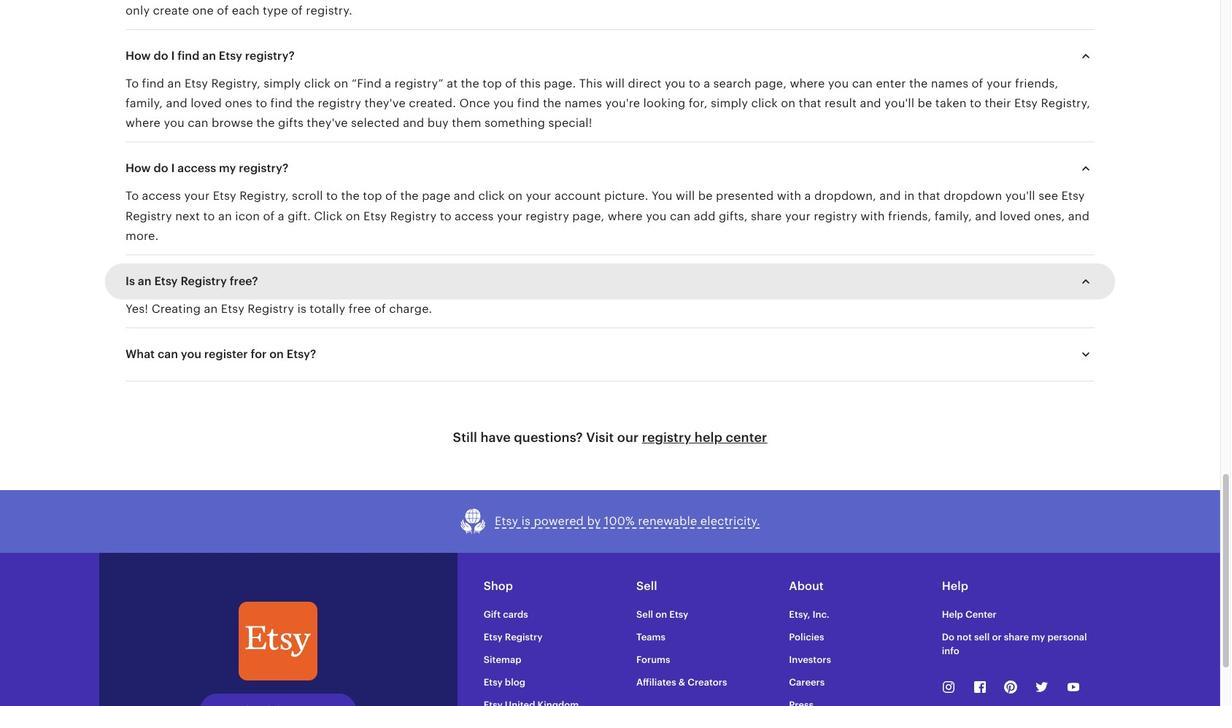 Task type: locate. For each thing, give the bounding box(es) containing it.
you'll left see
[[1005, 189, 1035, 203]]

investors
[[789, 654, 831, 665]]

1 horizontal spatial my
[[1031, 632, 1045, 643]]

i inside dropdown button
[[171, 49, 175, 63]]

0 vertical spatial registry,
[[211, 76, 260, 90]]

center
[[726, 430, 767, 445]]

my left the personal
[[1031, 632, 1045, 643]]

registry, for to access your etsy registry, scroll to the top of the page and click on your account picture. you will be presented with a dropdown, and in that dropdown you'll see etsy registry next to an icon of a gift. click on etsy registry to access your registry page, where you can add gifts, share your registry with friends, family, and loved ones, and more.
[[240, 189, 289, 203]]

2 vertical spatial where
[[608, 209, 643, 223]]

is left powered
[[522, 515, 531, 528]]

on right for
[[269, 347, 284, 361]]

help up the help center "link"
[[942, 579, 968, 593]]

what can you register for on etsy? button
[[112, 337, 1108, 372]]

1 to from the top
[[126, 76, 139, 90]]

with down dropdown,
[[861, 209, 885, 223]]

is an etsy registry free?
[[126, 274, 258, 288]]

your inside 'to find an etsy registry, simply click on "find a registry" at the top of this page. this will direct you to a search page, where you can enter the names of your friends, family, and loved ones to find the registry they've created. once you find the names you're looking for, simply click on that result and you'll be taken to their etsy registry, where you can browse the gifts they've selected and buy them something special!'
[[987, 76, 1012, 90]]

sell on etsy link
[[636, 609, 688, 620]]

you'll down enter
[[885, 96, 915, 110]]

1 vertical spatial with
[[861, 209, 885, 223]]

your
[[987, 76, 1012, 90], [184, 189, 210, 203], [526, 189, 551, 203], [497, 209, 522, 223], [785, 209, 811, 223]]

registry, inside to access your etsy registry, scroll to the top of the page and click on your account picture. you will be presented with a dropdown, and in that dropdown you'll see etsy registry next to an icon of a gift. click on etsy registry to access your registry page, where you can add gifts, share your registry with friends, family, and loved ones, and more.
[[240, 189, 289, 203]]

1 vertical spatial registry?
[[239, 162, 288, 175]]

a
[[385, 76, 391, 90], [704, 76, 710, 90], [805, 189, 811, 203], [278, 209, 284, 223]]

friends, inside to access your etsy registry, scroll to the top of the page and click on your account picture. you will be presented with a dropdown, and in that dropdown you'll see etsy registry next to an icon of a gift. click on etsy registry to access your registry page, where you can add gifts, share your registry with friends, family, and loved ones, and more.
[[888, 209, 932, 223]]

1 vertical spatial do
[[154, 162, 168, 175]]

0 vertical spatial access
[[178, 162, 216, 175]]

how
[[126, 49, 151, 63], [126, 162, 151, 175]]

is left totally
[[297, 302, 307, 316]]

to inside to access your etsy registry, scroll to the top of the page and click on your account picture. you will be presented with a dropdown, and in that dropdown you'll see etsy registry next to an icon of a gift. click on etsy registry to access your registry page, where you can add gifts, share your registry with friends, family, and loved ones, and more.
[[126, 189, 139, 203]]

1 do from the top
[[154, 49, 168, 63]]

1 horizontal spatial loved
[[1000, 209, 1031, 223]]

simply up gifts
[[264, 76, 301, 90]]

is an etsy registry free? button
[[112, 264, 1108, 299]]

1 horizontal spatial simply
[[711, 96, 748, 110]]

1 horizontal spatial will
[[676, 189, 695, 203]]

how inside the "how do i access my registry?" dropdown button
[[126, 162, 151, 175]]

0 vertical spatial with
[[777, 189, 801, 203]]

click
[[314, 209, 342, 223]]

an right is
[[138, 274, 151, 288]]

a left gift.
[[278, 209, 284, 223]]

on
[[334, 76, 348, 90], [781, 96, 796, 110], [508, 189, 523, 203], [346, 209, 360, 223], [269, 347, 284, 361], [656, 609, 667, 620]]

2 vertical spatial click
[[478, 189, 505, 203]]

i inside dropdown button
[[171, 162, 175, 175]]

is
[[297, 302, 307, 316], [522, 515, 531, 528]]

etsy up icon
[[213, 189, 236, 203]]

how do i find an etsy registry? button
[[112, 39, 1108, 74]]

0 vertical spatial page,
[[755, 76, 787, 90]]

what can you register for on etsy?
[[126, 347, 316, 361]]

0 horizontal spatial loved
[[191, 96, 222, 110]]

etsy right click
[[363, 209, 387, 223]]

top inside 'to find an etsy registry, simply click on "find a registry" at the top of this page. this will direct you to a search page, where you can enter the names of your friends, family, and loved ones to find the registry they've created. once you find the names you're looking for, simply click on that result and you'll be taken to their etsy registry, where you can browse the gifts they've selected and buy them something special!'
[[483, 76, 502, 90]]

do inside dropdown button
[[154, 49, 168, 63]]

1 vertical spatial friends,
[[888, 209, 932, 223]]

2 to from the top
[[126, 189, 139, 203]]

0 horizontal spatial my
[[219, 162, 236, 175]]

will
[[606, 76, 625, 90], [676, 189, 695, 203]]

and right page at the left of page
[[454, 189, 475, 203]]

2 i from the top
[[171, 162, 175, 175]]

0 vertical spatial names
[[931, 76, 969, 90]]

1 help from the top
[[942, 579, 968, 593]]

2 do from the top
[[154, 162, 168, 175]]

names down this
[[565, 96, 602, 110]]

1 horizontal spatial where
[[608, 209, 643, 223]]

loved left ones at the top
[[191, 96, 222, 110]]

page, right search
[[755, 76, 787, 90]]

1 vertical spatial loved
[[1000, 209, 1031, 223]]

a right "find
[[385, 76, 391, 90]]

registry inside 'to find an etsy registry, simply click on "find a registry" at the top of this page. this will direct you to a search page, where you can enter the names of your friends, family, and loved ones to find the registry they've created. once you find the names you're looking for, simply click on that result and you'll be taken to their etsy registry, where you can browse the gifts they've selected and buy them something special!'
[[318, 96, 361, 110]]

0 horizontal spatial they've
[[307, 116, 348, 130]]

2 vertical spatial registry,
[[240, 189, 289, 203]]

a left dropdown,
[[805, 189, 811, 203]]

0 vertical spatial is
[[297, 302, 307, 316]]

that inside 'to find an etsy registry, simply click on "find a registry" at the top of this page. this will direct you to a search page, where you can enter the names of your friends, family, and loved ones to find the registry they've created. once you find the names you're looking for, simply click on that result and you'll be taken to their etsy registry, where you can browse the gifts they've selected and buy them something special!'
[[799, 96, 821, 110]]

how for how do i access my registry?
[[126, 162, 151, 175]]

0 horizontal spatial friends,
[[888, 209, 932, 223]]

registry, up ones at the top
[[211, 76, 260, 90]]

a up for, on the right of page
[[704, 76, 710, 90]]

1 vertical spatial names
[[565, 96, 602, 110]]

my inside dropdown button
[[219, 162, 236, 175]]

top up once
[[483, 76, 502, 90]]

an down how do i find an etsy registry?
[[168, 76, 181, 90]]

you up the result
[[828, 76, 849, 90]]

registry? up icon
[[239, 162, 288, 175]]

to access your etsy registry, scroll to the top of the page and click on your account picture. you will be presented with a dropdown, and in that dropdown you'll see etsy registry next to an icon of a gift. click on etsy registry to access your registry page, where you can add gifts, share your registry with friends, family, and loved ones, and more.
[[126, 189, 1090, 243]]

that left the result
[[799, 96, 821, 110]]

will right the you
[[676, 189, 695, 203]]

1 vertical spatial share
[[1004, 632, 1029, 643]]

0 horizontal spatial page,
[[572, 209, 605, 223]]

click inside to access your etsy registry, scroll to the top of the page and click on your account picture. you will be presented with a dropdown, and in that dropdown you'll see etsy registry next to an icon of a gift. click on etsy registry to access your registry page, where you can add gifts, share your registry with friends, family, and loved ones, and more.
[[478, 189, 505, 203]]

will inside to access your etsy registry, scroll to the top of the page and click on your account picture. you will be presented with a dropdown, and in that dropdown you'll see etsy registry next to an icon of a gift. click on etsy registry to access your registry page, where you can add gifts, share your registry with friends, family, and loved ones, and more.
[[676, 189, 695, 203]]

scroll
[[292, 189, 323, 203]]

share
[[751, 209, 782, 223], [1004, 632, 1029, 643]]

friends,
[[1015, 76, 1059, 90], [888, 209, 932, 223]]

careers
[[789, 677, 825, 688]]

0 vertical spatial help
[[942, 579, 968, 593]]

registry, for to find an etsy registry, simply click on "find a registry" at the top of this page. this will direct you to a search page, where you can enter the names of your friends, family, and loved ones to find the registry they've created. once you find the names you're looking for, simply click on that result and you'll be taken to their etsy registry, where you can browse the gifts they've selected and buy them something special!
[[211, 76, 260, 90]]

0 vertical spatial will
[[606, 76, 625, 90]]

gift cards
[[484, 609, 528, 620]]

etsy inside "button"
[[495, 515, 518, 528]]

registry down dropdown,
[[814, 209, 857, 223]]

0 vertical spatial registry?
[[245, 49, 295, 63]]

1 vertical spatial that
[[918, 189, 941, 203]]

teams
[[636, 632, 666, 643]]

to down page at the left of page
[[440, 209, 452, 223]]

0 horizontal spatial share
[[751, 209, 782, 223]]

registry down "find
[[318, 96, 361, 110]]

click left "find
[[304, 76, 331, 90]]

registry down page at the left of page
[[390, 209, 437, 223]]

0 horizontal spatial top
[[363, 189, 382, 203]]

help
[[942, 579, 968, 593], [942, 609, 963, 620]]

1 vertical spatial will
[[676, 189, 695, 203]]

registry, right their
[[1041, 96, 1090, 110]]

can left browse
[[188, 116, 208, 130]]

0 horizontal spatial you'll
[[885, 96, 915, 110]]

1 vertical spatial you'll
[[1005, 189, 1035, 203]]

2 horizontal spatial where
[[790, 76, 825, 90]]

0 vertical spatial be
[[918, 96, 932, 110]]

and left in
[[880, 189, 901, 203]]

share right or
[[1004, 632, 1029, 643]]

an
[[202, 49, 216, 63], [168, 76, 181, 90], [218, 209, 232, 223], [138, 274, 151, 288], [204, 302, 218, 316]]

1 vertical spatial be
[[698, 189, 713, 203]]

how do i access my registry? button
[[112, 151, 1108, 186]]

is inside "button"
[[522, 515, 531, 528]]

teams link
[[636, 632, 666, 643]]

registry"
[[395, 76, 444, 90]]

1 vertical spatial family,
[[935, 209, 972, 223]]

0 vertical spatial click
[[304, 76, 331, 90]]

0 vertical spatial do
[[154, 49, 168, 63]]

0 horizontal spatial will
[[606, 76, 625, 90]]

sell up sell on etsy link
[[636, 579, 657, 593]]

1 horizontal spatial they've
[[365, 96, 406, 110]]

something
[[485, 116, 545, 130]]

page, down account
[[572, 209, 605, 223]]

registry? up ones at the top
[[245, 49, 295, 63]]

etsy, inc. link
[[789, 609, 830, 620]]

will up you're at the top
[[606, 76, 625, 90]]

2 help from the top
[[942, 609, 963, 620]]

help for help center
[[942, 609, 963, 620]]

can left the add
[[670, 209, 691, 223]]

etsy up creating
[[154, 274, 178, 288]]

i for access
[[171, 162, 175, 175]]

and down enter
[[860, 96, 881, 110]]

2 horizontal spatial click
[[751, 96, 778, 110]]

visit
[[586, 430, 614, 445]]

1 vertical spatial registry,
[[1041, 96, 1090, 110]]

share inside to access your etsy registry, scroll to the top of the page and click on your account picture. you will be presented with a dropdown, and in that dropdown you'll see etsy registry next to an icon of a gift. click on etsy registry to access your registry page, where you can add gifts, share your registry with friends, family, and loved ones, and more.
[[751, 209, 782, 223]]

1 horizontal spatial with
[[861, 209, 885, 223]]

1 vertical spatial sell
[[636, 609, 653, 620]]

0 vertical spatial how
[[126, 49, 151, 63]]

sell
[[636, 579, 657, 593], [636, 609, 653, 620]]

taken
[[935, 96, 967, 110]]

free?
[[230, 274, 258, 288]]

0 vertical spatial family,
[[126, 96, 163, 110]]

how do i find an etsy registry?
[[126, 49, 295, 63]]

page, inside 'to find an etsy registry, simply click on "find a registry" at the top of this page. this will direct you to a search page, where you can enter the names of your friends, family, and loved ones to find the registry they've created. once you find the names you're looking for, simply click on that result and you'll be taken to their etsy registry, where you can browse the gifts they've selected and buy them something special!'
[[755, 76, 787, 90]]

be up the add
[[698, 189, 713, 203]]

do not sell or share my personal info
[[942, 632, 1087, 657]]

0 vertical spatial i
[[171, 49, 175, 63]]

can inside dropdown button
[[158, 347, 178, 361]]

0 vertical spatial top
[[483, 76, 502, 90]]

0 vertical spatial simply
[[264, 76, 301, 90]]

1 vertical spatial page,
[[572, 209, 605, 223]]

they've up the selected
[[365, 96, 406, 110]]

do inside dropdown button
[[154, 162, 168, 175]]

1 vertical spatial how
[[126, 162, 151, 175]]

sell for sell on etsy
[[636, 609, 653, 620]]

to right next
[[203, 209, 215, 223]]

loved inside to access your etsy registry, scroll to the top of the page and click on your account picture. you will be presented with a dropdown, and in that dropdown you'll see etsy registry next to an icon of a gift. click on etsy registry to access your registry page, where you can add gifts, share your registry with friends, family, and loved ones, and more.
[[1000, 209, 1031, 223]]

2 sell from the top
[[636, 609, 653, 620]]

etsy is powered by 100% renewable electricity.
[[495, 515, 760, 528]]

registry
[[318, 96, 361, 110], [526, 209, 569, 223], [814, 209, 857, 223], [642, 430, 691, 445]]

share down presented
[[751, 209, 782, 223]]

2 how from the top
[[126, 162, 151, 175]]

dropdown,
[[814, 189, 876, 203]]

an up browse
[[202, 49, 216, 63]]

do
[[154, 49, 168, 63], [154, 162, 168, 175]]

1 horizontal spatial names
[[931, 76, 969, 90]]

etsy left powered
[[495, 515, 518, 528]]

be inside to access your etsy registry, scroll to the top of the page and click on your account picture. you will be presented with a dropdown, and in that dropdown you'll see etsy registry next to an icon of a gift. click on etsy registry to access your registry page, where you can add gifts, share your registry with friends, family, and loved ones, and more.
[[698, 189, 713, 203]]

to inside 'to find an etsy registry, simply click on "find a registry" at the top of this page. this will direct you to a search page, where you can enter the names of your friends, family, and loved ones to find the registry they've created. once you find the names you're looking for, simply click on that result and you'll be taken to their etsy registry, where you can browse the gifts they've selected and buy them something special!'
[[126, 76, 139, 90]]

they've right gifts
[[307, 116, 348, 130]]

0 vertical spatial sell
[[636, 579, 657, 593]]

electricity.
[[700, 515, 760, 528]]

add
[[694, 209, 716, 223]]

1 horizontal spatial family,
[[935, 209, 972, 223]]

etsy,
[[789, 609, 810, 620]]

find inside dropdown button
[[178, 49, 200, 63]]

1 horizontal spatial friends,
[[1015, 76, 1059, 90]]

0 vertical spatial share
[[751, 209, 782, 223]]

page,
[[755, 76, 787, 90], [572, 209, 605, 223]]

etsy
[[219, 49, 242, 63], [185, 76, 208, 90], [1014, 96, 1038, 110], [213, 189, 236, 203], [1062, 189, 1085, 203], [363, 209, 387, 223], [154, 274, 178, 288], [221, 302, 244, 316], [495, 515, 518, 528], [669, 609, 688, 620], [484, 632, 503, 643], [484, 677, 503, 688]]

investors link
[[789, 654, 831, 665]]

1 vertical spatial to
[[126, 189, 139, 203]]

1 vertical spatial click
[[751, 96, 778, 110]]

1 horizontal spatial is
[[522, 515, 531, 528]]

1 vertical spatial where
[[126, 116, 161, 130]]

1 i from the top
[[171, 49, 175, 63]]

once
[[459, 96, 490, 110]]

them
[[452, 116, 481, 130]]

simply down search
[[711, 96, 748, 110]]

0 vertical spatial you'll
[[885, 96, 915, 110]]

to
[[689, 76, 700, 90], [256, 96, 267, 110], [970, 96, 982, 110], [326, 189, 338, 203], [203, 209, 215, 223], [440, 209, 452, 223]]

gift cards link
[[484, 609, 528, 620]]

sell up "teams" link
[[636, 609, 653, 620]]

registry up creating
[[181, 274, 227, 288]]

click down search
[[751, 96, 778, 110]]

1 horizontal spatial top
[[483, 76, 502, 90]]

family,
[[126, 96, 163, 110], [935, 209, 972, 223]]

our
[[617, 430, 639, 445]]

etsy?
[[287, 347, 316, 361]]

how inside how do i find an etsy registry? dropdown button
[[126, 49, 151, 63]]

gifts,
[[719, 209, 748, 223]]

registry, up icon
[[240, 189, 289, 203]]

registry down cards
[[505, 632, 543, 643]]

on left account
[[508, 189, 523, 203]]

1 vertical spatial simply
[[711, 96, 748, 110]]

0 vertical spatial they've
[[365, 96, 406, 110]]

0 vertical spatial that
[[799, 96, 821, 110]]

and down how do i find an etsy registry?
[[166, 96, 187, 110]]

0 vertical spatial friends,
[[1015, 76, 1059, 90]]

family, inside 'to find an etsy registry, simply click on "find a registry" at the top of this page. this will direct you to a search page, where you can enter the names of your friends, family, and loved ones to find the registry they've created. once you find the names you're looking for, simply click on that result and you'll be taken to their etsy registry, where you can browse the gifts they've selected and buy them something special!'
[[126, 96, 163, 110]]

0 horizontal spatial click
[[304, 76, 331, 90]]

can right what
[[158, 347, 178, 361]]

policies
[[789, 632, 824, 643]]

affiliates & creators link
[[636, 677, 727, 688]]

find
[[178, 49, 200, 63], [142, 76, 164, 90], [270, 96, 293, 110], [517, 96, 540, 110]]

you up how do i access my registry?
[[164, 116, 185, 130]]

be left taken
[[918, 96, 932, 110]]

1 vertical spatial help
[[942, 609, 963, 620]]

where inside to access your etsy registry, scroll to the top of the page and click on your account picture. you will be presented with a dropdown, and in that dropdown you'll see etsy registry next to an icon of a gift. click on etsy registry to access your registry page, where you can add gifts, share your registry with friends, family, and loved ones, and more.
[[608, 209, 643, 223]]

1 vertical spatial my
[[1031, 632, 1045, 643]]

questions?
[[514, 430, 583, 445]]

creating
[[152, 302, 201, 316]]

0 horizontal spatial simply
[[264, 76, 301, 90]]

1 sell from the top
[[636, 579, 657, 593]]

0 horizontal spatial names
[[565, 96, 602, 110]]

1 how from the top
[[126, 49, 151, 63]]

help
[[695, 430, 723, 445]]

shop
[[484, 579, 513, 593]]

1 vertical spatial i
[[171, 162, 175, 175]]

you inside dropdown button
[[181, 347, 201, 361]]

1 vertical spatial is
[[522, 515, 531, 528]]

loved
[[191, 96, 222, 110], [1000, 209, 1031, 223]]

0 vertical spatial to
[[126, 76, 139, 90]]

special!
[[548, 116, 592, 130]]

0 horizontal spatial that
[[799, 96, 821, 110]]

1 horizontal spatial page,
[[755, 76, 787, 90]]

etsy down free?
[[221, 302, 244, 316]]

the up gifts
[[296, 96, 315, 110]]

registry right the our
[[642, 430, 691, 445]]

and left buy
[[403, 116, 424, 130]]

sell for sell
[[636, 579, 657, 593]]

affiliates
[[636, 677, 676, 688]]

1 horizontal spatial that
[[918, 189, 941, 203]]

see
[[1039, 189, 1058, 203]]

you left register
[[181, 347, 201, 361]]

etsy left the blog
[[484, 677, 503, 688]]

1 horizontal spatial you'll
[[1005, 189, 1035, 203]]

top left page at the left of page
[[363, 189, 382, 203]]

you'll inside 'to find an etsy registry, simply click on "find a registry" at the top of this page. this will direct you to a search page, where you can enter the names of your friends, family, and loved ones to find the registry they've created. once you find the names you're looking for, simply click on that result and you'll be taken to their etsy registry, where you can browse the gifts they've selected and buy them something special!'
[[885, 96, 915, 110]]

0 vertical spatial my
[[219, 162, 236, 175]]

"find
[[352, 76, 382, 90]]

browse
[[212, 116, 253, 130]]

0 vertical spatial loved
[[191, 96, 222, 110]]

registry?
[[245, 49, 295, 63], [239, 162, 288, 175]]

0 horizontal spatial family,
[[126, 96, 163, 110]]

icon
[[235, 209, 260, 223]]

0 horizontal spatial be
[[698, 189, 713, 203]]

loved left the ones,
[[1000, 209, 1031, 223]]

an left icon
[[218, 209, 232, 223]]

registry,
[[211, 76, 260, 90], [1041, 96, 1090, 110], [240, 189, 289, 203]]

be inside 'to find an etsy registry, simply click on "find a registry" at the top of this page. this will direct you to a search page, where you can enter the names of your friends, family, and loved ones to find the registry they've created. once you find the names you're looking for, simply click on that result and you'll be taken to their etsy registry, where you can browse the gifts they've selected and buy them something special!'
[[918, 96, 932, 110]]

1 horizontal spatial click
[[478, 189, 505, 203]]

the left gifts
[[256, 116, 275, 130]]

0 horizontal spatial with
[[777, 189, 801, 203]]

do not sell or share my personal info link
[[942, 632, 1087, 657]]

etsy down gift
[[484, 632, 503, 643]]

sell on etsy
[[636, 609, 688, 620]]

you down the you
[[646, 209, 667, 223]]

the up click
[[341, 189, 360, 203]]

they've
[[365, 96, 406, 110], [307, 116, 348, 130]]

1 horizontal spatial be
[[918, 96, 932, 110]]

with right presented
[[777, 189, 801, 203]]

1 horizontal spatial share
[[1004, 632, 1029, 643]]

access
[[178, 162, 216, 175], [142, 189, 181, 203], [455, 209, 494, 223]]

&
[[679, 677, 685, 688]]

top inside to access your etsy registry, scroll to the top of the page and click on your account picture. you will be presented with a dropdown, and in that dropdown you'll see etsy registry next to an icon of a gift. click on etsy registry to access your registry page, where you can add gifts, share your registry with friends, family, and loved ones, and more.
[[363, 189, 382, 203]]

names up taken
[[931, 76, 969, 90]]

1 vertical spatial top
[[363, 189, 382, 203]]

enter
[[876, 76, 906, 90]]

page
[[422, 189, 451, 203]]

where
[[790, 76, 825, 90], [126, 116, 161, 130], [608, 209, 643, 223]]



Task type: vqa. For each thing, say whether or not it's contained in the screenshot.
How do I access my registry?
yes



Task type: describe. For each thing, give the bounding box(es) containing it.
that inside to access your etsy registry, scroll to the top of the page and click on your account picture. you will be presented with a dropdown, and in that dropdown you'll see etsy registry next to an icon of a gift. click on etsy registry to access your registry page, where you can add gifts, share your registry with friends, family, and loved ones, and more.
[[918, 189, 941, 203]]

result
[[825, 96, 857, 110]]

etsy right see
[[1062, 189, 1085, 203]]

powered
[[534, 515, 584, 528]]

my inside 'do not sell or share my personal info'
[[1031, 632, 1045, 643]]

charge.
[[389, 302, 432, 316]]

their
[[985, 96, 1011, 110]]

yes! creating an etsy registry is totally free of charge.
[[126, 302, 432, 316]]

etsy registry link
[[484, 632, 543, 643]]

have
[[481, 430, 511, 445]]

to left their
[[970, 96, 982, 110]]

registry? inside how do i find an etsy registry? dropdown button
[[245, 49, 295, 63]]

on left the result
[[781, 96, 796, 110]]

registry? inside the "how do i access my registry?" dropdown button
[[239, 162, 288, 175]]

share inside 'do not sell or share my personal info'
[[1004, 632, 1029, 643]]

an down the is an etsy registry free?
[[204, 302, 218, 316]]

or
[[992, 632, 1002, 643]]

what
[[126, 347, 155, 361]]

register
[[204, 347, 248, 361]]

on up "teams" link
[[656, 609, 667, 620]]

this
[[579, 76, 602, 90]]

you're
[[605, 96, 640, 110]]

this
[[520, 76, 541, 90]]

the down "page."
[[543, 96, 561, 110]]

dropdown
[[944, 189, 1002, 203]]

still have questions? visit our registry help center
[[453, 430, 767, 445]]

on left "find
[[334, 76, 348, 90]]

on inside dropdown button
[[269, 347, 284, 361]]

registry down free?
[[248, 302, 294, 316]]

you'll inside to access your etsy registry, scroll to the top of the page and click on your account picture. you will be presented with a dropdown, and in that dropdown you'll see etsy registry next to an icon of a gift. click on etsy registry to access your registry page, where you can add gifts, share your registry with friends, family, and loved ones, and more.
[[1005, 189, 1035, 203]]

etsy right their
[[1014, 96, 1038, 110]]

1 vertical spatial access
[[142, 189, 181, 203]]

careers link
[[789, 677, 825, 688]]

sell
[[974, 632, 990, 643]]

help center link
[[942, 609, 997, 620]]

do for access
[[154, 162, 168, 175]]

to for to find an etsy registry, simply click on "find a registry" at the top of this page. this will direct you to a search page, where you can enter the names of your friends, family, and loved ones to find the registry they've created. once you find the names you're looking for, simply click on that result and you'll be taken to their etsy registry, where you can browse the gifts they've selected and buy them something special!
[[126, 76, 139, 90]]

center
[[966, 609, 997, 620]]

will inside 'to find an etsy registry, simply click on "find a registry" at the top of this page. this will direct you to a search page, where you can enter the names of your friends, family, and loved ones to find the registry they've created. once you find the names you're looking for, simply click on that result and you'll be taken to their etsy registry, where you can browse the gifts they've selected and buy them something special!'
[[606, 76, 625, 90]]

gifts
[[278, 116, 304, 130]]

can inside to access your etsy registry, scroll to the top of the page and click on your account picture. you will be presented with a dropdown, and in that dropdown you'll see etsy registry next to an icon of a gift. click on etsy registry to access your registry page, where you can add gifts, share your registry with friends, family, and loved ones, and more.
[[670, 209, 691, 223]]

page.
[[544, 76, 576, 90]]

ones
[[225, 96, 252, 110]]

to for to access your etsy registry, scroll to the top of the page and click on your account picture. you will be presented with a dropdown, and in that dropdown you'll see etsy registry next to an icon of a gift. click on etsy registry to access your registry page, where you can add gifts, share your registry with friends, family, and loved ones, and more.
[[126, 189, 139, 203]]

and right the ones,
[[1068, 209, 1090, 223]]

how do i access my registry?
[[126, 162, 288, 175]]

on right click
[[346, 209, 360, 223]]

picture.
[[604, 189, 649, 203]]

2 vertical spatial access
[[455, 209, 494, 223]]

sitemap
[[484, 654, 521, 665]]

forums
[[636, 654, 670, 665]]

is
[[126, 274, 135, 288]]

affiliates & creators
[[636, 677, 727, 688]]

etsy, inc.
[[789, 609, 830, 620]]

and down dropdown
[[975, 209, 997, 223]]

etsy registry
[[484, 632, 543, 643]]

still
[[453, 430, 477, 445]]

about
[[789, 579, 824, 593]]

etsy down how do i find an etsy registry?
[[185, 76, 208, 90]]

help for help
[[942, 579, 968, 593]]

next
[[175, 209, 200, 223]]

an inside 'to find an etsy registry, simply click on "find a registry" at the top of this page. this will direct you to a search page, where you can enter the names of your friends, family, and loved ones to find the registry they've created. once you find the names you're looking for, simply click on that result and you'll be taken to their etsy registry, where you can browse the gifts they've selected and buy them something special!'
[[168, 76, 181, 90]]

you up looking
[[665, 76, 686, 90]]

creators
[[688, 677, 727, 688]]

personal
[[1048, 632, 1087, 643]]

for,
[[689, 96, 708, 110]]

for
[[251, 347, 267, 361]]

registry inside dropdown button
[[181, 274, 227, 288]]

you up something
[[493, 96, 514, 110]]

to right ones at the top
[[256, 96, 267, 110]]

the right enter
[[909, 76, 928, 90]]

gift.
[[288, 209, 311, 223]]

0 vertical spatial where
[[790, 76, 825, 90]]

to up for, on the right of page
[[689, 76, 700, 90]]

family, inside to access your etsy registry, scroll to the top of the page and click on your account picture. you will be presented with a dropdown, and in that dropdown you'll see etsy registry next to an icon of a gift. click on etsy registry to access your registry page, where you can add gifts, share your registry with friends, family, and loved ones, and more.
[[935, 209, 972, 223]]

etsy up forums link
[[669, 609, 688, 620]]

0 horizontal spatial where
[[126, 116, 161, 130]]

renewable
[[638, 515, 697, 528]]

policies link
[[789, 632, 824, 643]]

how for how do i find an etsy registry?
[[126, 49, 151, 63]]

cards
[[503, 609, 528, 620]]

the left page at the left of page
[[400, 189, 419, 203]]

blog
[[505, 677, 525, 688]]

to up click
[[326, 189, 338, 203]]

an inside to access your etsy registry, scroll to the top of the page and click on your account picture. you will be presented with a dropdown, and in that dropdown you'll see etsy registry next to an icon of a gift. click on etsy registry to access your registry page, where you can add gifts, share your registry with friends, family, and loved ones, and more.
[[218, 209, 232, 223]]

can left enter
[[852, 76, 873, 90]]

etsy up ones at the top
[[219, 49, 242, 63]]

loved inside 'to find an etsy registry, simply click on "find a registry" at the top of this page. this will direct you to a search page, where you can enter the names of your friends, family, and loved ones to find the registry they've created. once you find the names you're looking for, simply click on that result and you'll be taken to their etsy registry, where you can browse the gifts they've selected and buy them something special!'
[[191, 96, 222, 110]]

direct
[[628, 76, 662, 90]]

account
[[555, 189, 601, 203]]

you
[[652, 189, 673, 203]]

in
[[904, 189, 915, 203]]

sitemap link
[[484, 654, 521, 665]]

not
[[957, 632, 972, 643]]

do for find
[[154, 49, 168, 63]]

inc.
[[813, 609, 830, 620]]

to find an etsy registry, simply click on "find a registry" at the top of this page. this will direct you to a search page, where you can enter the names of your friends, family, and loved ones to find the registry they've created. once you find the names you're looking for, simply click on that result and you'll be taken to their etsy registry, where you can browse the gifts they've selected and buy them something special!
[[126, 76, 1090, 130]]

help center
[[942, 609, 997, 620]]

ones,
[[1034, 209, 1065, 223]]

at
[[447, 76, 458, 90]]

an inside is an etsy registry free? dropdown button
[[138, 274, 151, 288]]

access inside dropdown button
[[178, 162, 216, 175]]

etsy is powered by 100% renewable electricity. button
[[460, 508, 760, 535]]

page, inside to access your etsy registry, scroll to the top of the page and click on your account picture. you will be presented with a dropdown, and in that dropdown you'll see etsy registry next to an icon of a gift. click on etsy registry to access your registry page, where you can add gifts, share your registry with friends, family, and loved ones, and more.
[[572, 209, 605, 223]]

by
[[587, 515, 601, 528]]

yes!
[[126, 302, 148, 316]]

free
[[349, 302, 371, 316]]

forums link
[[636, 654, 670, 665]]

registry up more.
[[126, 209, 172, 223]]

100%
[[604, 515, 635, 528]]

search
[[713, 76, 751, 90]]

you inside to access your etsy registry, scroll to the top of the page and click on your account picture. you will be presented with a dropdown, and in that dropdown you'll see etsy registry next to an icon of a gift. click on etsy registry to access your registry page, where you can add gifts, share your registry with friends, family, and loved ones, and more.
[[646, 209, 667, 223]]

buy
[[428, 116, 449, 130]]

selected
[[351, 116, 400, 130]]

1 vertical spatial they've
[[307, 116, 348, 130]]

an inside how do i find an etsy registry? dropdown button
[[202, 49, 216, 63]]

0 horizontal spatial is
[[297, 302, 307, 316]]

registry help center link
[[642, 430, 767, 445]]

friends, inside 'to find an etsy registry, simply click on "find a registry" at the top of this page. this will direct you to a search page, where you can enter the names of your friends, family, and loved ones to find the registry they've created. once you find the names you're looking for, simply click on that result and you'll be taken to their etsy registry, where you can browse the gifts they've selected and buy them something special!'
[[1015, 76, 1059, 90]]

registry down account
[[526, 209, 569, 223]]

the right at
[[461, 76, 479, 90]]

totally
[[310, 302, 345, 316]]

i for find
[[171, 49, 175, 63]]



